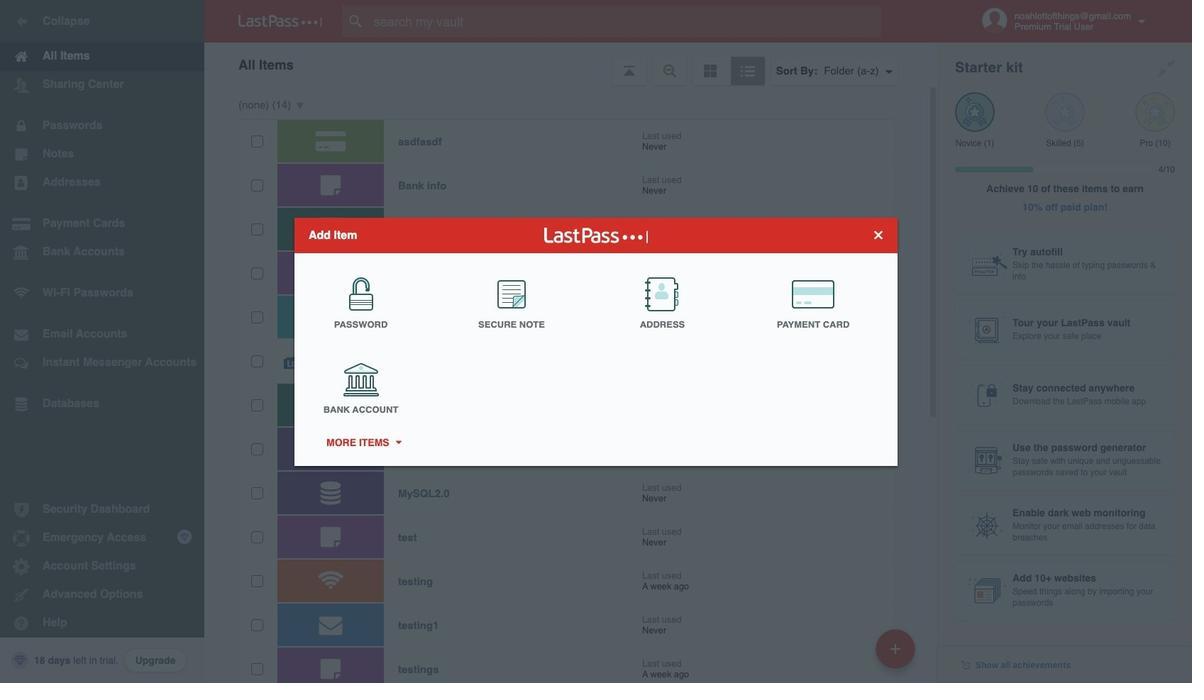 Task type: vqa. For each thing, say whether or not it's contained in the screenshot.
text box
no



Task type: locate. For each thing, give the bounding box(es) containing it.
vault options navigation
[[204, 43, 938, 85]]

search my vault text field
[[342, 6, 909, 37]]

Search search field
[[342, 6, 909, 37]]

dialog
[[294, 217, 898, 466]]



Task type: describe. For each thing, give the bounding box(es) containing it.
new item navigation
[[871, 625, 924, 683]]

caret right image
[[393, 441, 403, 444]]

lastpass image
[[238, 15, 322, 28]]

main navigation navigation
[[0, 0, 204, 683]]

new item image
[[891, 644, 900, 654]]



